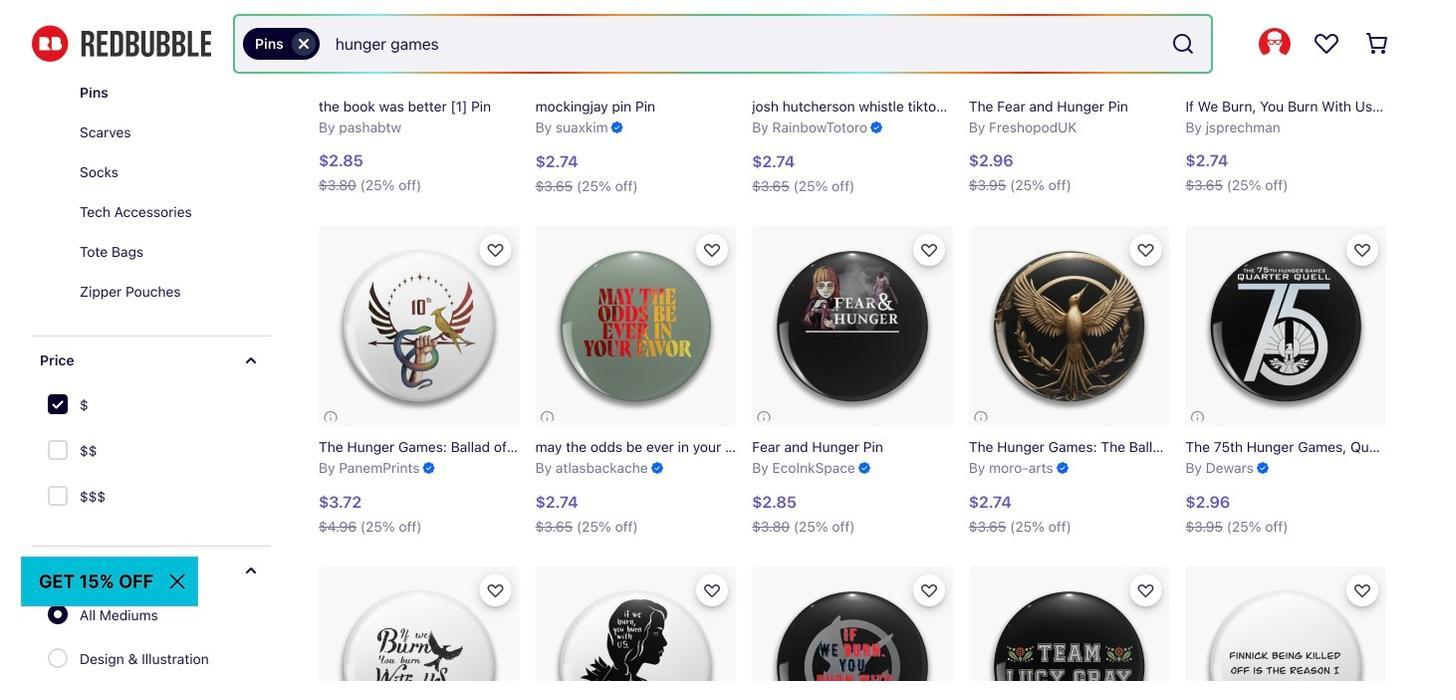Task type: locate. For each thing, give the bounding box(es) containing it.
None radio
[[48, 649, 68, 669]]

if we burn you burn with us pin image
[[319, 567, 520, 682]]

artwork medium option group
[[48, 595, 242, 682]]

none checkbox inside price group
[[48, 440, 72, 464]]

None checkbox
[[48, 440, 72, 464]]

None field
[[235, 16, 1212, 72]]

none radio inside artwork medium option group
[[48, 605, 68, 625]]

fear and hunger pin image
[[752, 226, 953, 427]]

None radio
[[48, 605, 68, 625]]

the hunger games: ballad of songbirds and snakes pin image
[[319, 226, 520, 427]]

the hunger games: the ballad of songbirds and snakes emblem & logo bla  pin image
[[969, 226, 1170, 427]]

None checkbox
[[48, 395, 72, 418], [48, 486, 72, 510], [48, 395, 72, 418], [48, 486, 72, 510]]



Task type: describe. For each thing, give the bounding box(es) containing it.
none radio inside artwork medium option group
[[48, 649, 68, 669]]

if we burn. you burn with us. pin image
[[752, 567, 953, 682]]

Search term search field
[[320, 16, 1164, 72]]

team lucy gray - the hunger games ballad of songbirds and snakes pin image
[[969, 567, 1170, 682]]

price group
[[46, 385, 106, 522]]

may the odds be ever in your favour pin image
[[536, 226, 737, 427]]

ugh try to hold back the tears pin image
[[1186, 567, 1387, 682]]

catnip pin image
[[536, 567, 737, 682]]

the 75th hunger games, quartel quell pin image
[[1186, 226, 1387, 427]]



Task type: vqa. For each thing, say whether or not it's contained in the screenshot.
The 75th Hunger Games, Quartel Quell Pin Image
yes



